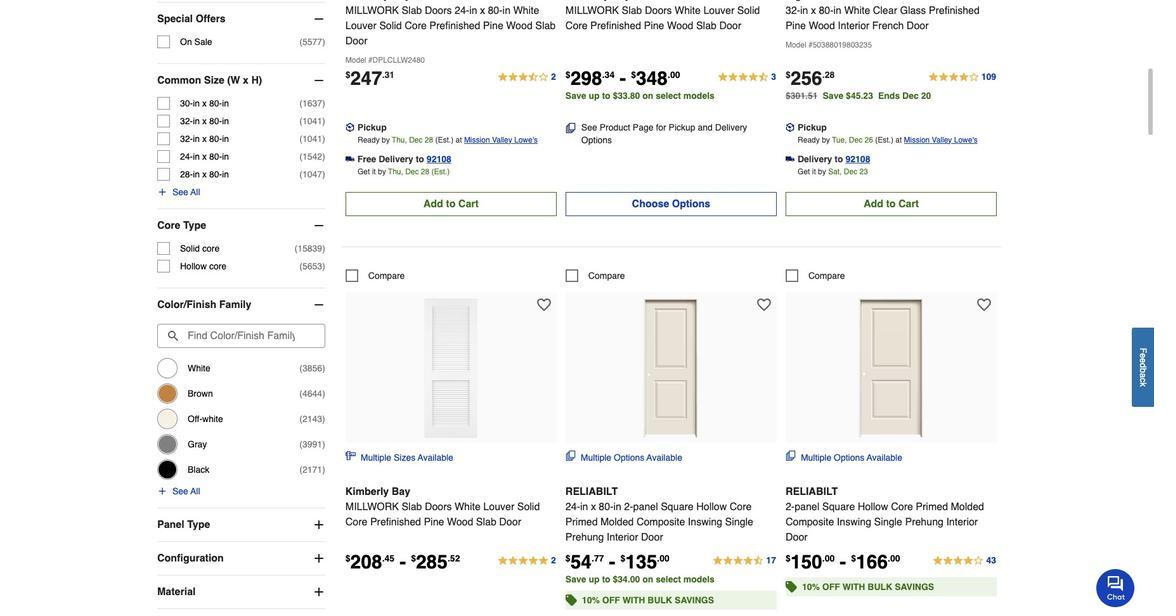 Task type: describe. For each thing, give the bounding box(es) containing it.
off for tag filled icon
[[823, 582, 840, 592]]

multiple sizes available link
[[346, 451, 453, 464]]

( up ( 1542 )
[[300, 134, 303, 144]]

reliabilt 24-in x 80-in 2-panel square hollow core primed molded composite inswing single prehung interior door
[[566, 486, 754, 543]]

minus image for special offers
[[313, 13, 325, 25]]

h)
[[251, 75, 262, 86]]

reliabilt for in
[[566, 486, 618, 498]]

$ left .77
[[566, 554, 571, 564]]

panel type
[[157, 519, 210, 531]]

with for tag filled icon
[[843, 582, 866, 592]]

type for core type
[[183, 220, 206, 231]]

core type
[[157, 220, 206, 231]]

.52
[[448, 554, 460, 564]]

solid inside the kimberly bay millwork slab doors white louver solid core prefinished pine wood slab door
[[517, 502, 540, 513]]

d
[[1139, 364, 1149, 369]]

molded inside reliabilt 2-panel square hollow core primed molded composite inswing single prehung interior door
[[951, 502, 984, 513]]

0 horizontal spatial hollow
[[180, 261, 207, 271]]

1 heart outline image from the left
[[757, 298, 771, 312]]

core type button
[[157, 209, 325, 242]]

32-in x 80-in white clear glass prefinished pine wood interior french door
[[786, 5, 980, 31]]

1 ( 1041 ) from the top
[[300, 116, 325, 126]]

3
[[771, 71, 776, 82]]

2 vertical spatial 32-
[[180, 134, 193, 144]]

actual price $256.28 element
[[786, 67, 835, 89]]

select for 348
[[656, 90, 681, 101]]

5577
[[303, 37, 322, 47]]

bulk for tag filled image
[[648, 595, 673, 606]]

(est.) down ready by thu, dec 28 (est.) at mission valley lowe's
[[432, 167, 450, 176]]

$ 247 .31
[[346, 67, 395, 89]]

square inside reliabilt 2-panel square hollow core primed molded composite inswing single prehung interior door
[[823, 502, 855, 513]]

brown
[[188, 389, 213, 399]]

minus image for common size (w x h)
[[313, 74, 325, 87]]

1 see all button from the top
[[157, 186, 200, 198]]

primed inside reliabilt 2-panel square hollow core primed molded composite inswing single prehung interior door
[[916, 502, 948, 513]]

by down free delivery to 92108
[[378, 167, 386, 176]]

80- inside 32-in x 80-in white clear glass prefinished pine wood interior french door
[[819, 5, 834, 16]]

get for delivery
[[798, 167, 810, 176]]

3.5 stars image
[[497, 70, 557, 85]]

10 ) from the top
[[322, 389, 325, 399]]

28-in x 80-in
[[180, 169, 229, 179]]

plus image for material
[[313, 586, 325, 599]]

pickup for free
[[358, 122, 387, 132]]

13 ) from the top
[[322, 465, 325, 475]]

models for 348
[[684, 90, 715, 101]]

( up ( 4644 ) on the bottom left
[[300, 363, 303, 374]]

core inside millwork slab doors white louver solid core prefinished pine wood slab door
[[566, 20, 588, 31]]

( 5653 )
[[300, 261, 325, 271]]

common
[[157, 75, 201, 86]]

models for 135
[[684, 574, 715, 585]]

$33.80
[[613, 90, 640, 101]]

common size (w x h) button
[[157, 64, 325, 97]]

2 e from the top
[[1139, 359, 1149, 364]]

sat,
[[829, 167, 842, 176]]

4 stars image for 256
[[928, 70, 997, 85]]

door inside millwork slab doors 24-in x 80-in white louver solid core prefinished pine wood slab door
[[346, 35, 368, 47]]

get for free
[[358, 167, 370, 176]]

0 horizontal spatial delivery
[[379, 154, 413, 164]]

louver inside millwork slab doors 24-in x 80-in white louver solid core prefinished pine wood slab door
[[346, 20, 377, 31]]

109
[[982, 71, 997, 82]]

1 vertical spatial see
[[173, 187, 188, 197]]

2 vertical spatial see
[[173, 486, 188, 497]]

save down .28
[[823, 90, 844, 101]]

page
[[633, 122, 654, 132]]

prefinished inside the kimberly bay millwork slab doors white louver solid core prefinished pine wood slab door
[[370, 517, 421, 528]]

truck filled image for free
[[346, 155, 354, 164]]

offers
[[196, 13, 226, 25]]

kimberly
[[346, 486, 389, 498]]

80- inside reliabilt 24-in x 80-in 2-panel square hollow core primed molded composite inswing single prehung interior door
[[599, 502, 614, 513]]

millwork slab doors 24-in x 80-in white louver solid core prefinished pine wood slab door link
[[346, 0, 557, 49]]

4 ) from the top
[[322, 134, 325, 144]]

4 stars image for 150
[[933, 554, 997, 569]]

off-white
[[188, 414, 223, 424]]

white inside millwork slab doors 24-in x 80-in white louver solid core prefinished pine wood slab door
[[513, 5, 539, 16]]

2 add from the left
[[864, 198, 884, 210]]

$ left .45
[[346, 554, 351, 564]]

10% for tag filled image
[[582, 595, 600, 606]]

f e e d b a c k
[[1139, 348, 1149, 387]]

( up 1047
[[300, 152, 303, 162]]

2 heart outline image from the left
[[977, 298, 991, 312]]

white inside millwork slab doors white louver solid core prefinished pine wood slab door
[[675, 5, 701, 16]]

2 ( 1041 ) from the top
[[300, 134, 325, 144]]

( 5577 )
[[300, 37, 325, 47]]

$ inside $ 256 .28
[[786, 70, 791, 80]]

compare for 1000098894 element
[[589, 271, 625, 281]]

ends
[[878, 90, 900, 101]]

285
[[416, 551, 448, 573]]

3991
[[303, 439, 322, 450]]

valley for delivery to 92108
[[932, 136, 952, 144]]

pickup image for delivery
[[786, 123, 795, 132]]

door inside reliabilt 24-in x 80-in 2-panel square hollow core primed molded composite inswing single prehung interior door
[[641, 532, 663, 543]]

17 button
[[713, 554, 777, 569]]

( 1637 )
[[300, 98, 325, 108]]

prefinished inside millwork slab doors 24-in x 80-in white louver solid core prefinished pine wood slab door
[[430, 20, 480, 31]]

5 stars image
[[497, 554, 557, 569]]

2 92108 from the left
[[846, 154, 871, 164]]

square inside reliabilt 24-in x 80-in 2-panel square hollow core primed molded composite inswing single prehung interior door
[[661, 502, 694, 513]]

.77
[[592, 554, 604, 564]]

$ up save up to $33.80 on select models
[[631, 70, 636, 80]]

$ 256 .28
[[786, 67, 835, 89]]

options inside "link"
[[672, 198, 711, 210]]

(w
[[227, 75, 240, 86]]

bulk for tag filled icon
[[868, 582, 893, 592]]

kimberly bay millwork slab doors white louver solid core prefinished pine wood slab door image
[[381, 299, 521, 438]]

delivery to 92108
[[798, 154, 871, 164]]

1 ) from the top
[[322, 37, 325, 47]]

0 horizontal spatial 24-
[[180, 152, 193, 162]]

x inside 32-in x 80-in white clear glass prefinished pine wood interior french door
[[811, 5, 816, 16]]

special offers button
[[157, 2, 325, 35]]

plus image for panel type
[[313, 519, 325, 531]]

0 vertical spatial thu,
[[392, 136, 407, 144]]

product
[[600, 122, 630, 132]]

single inside reliabilt 24-in x 80-in 2-panel square hollow core primed molded composite inswing single prehung interior door
[[725, 517, 754, 528]]

inswing inside reliabilt 2-panel square hollow core primed molded composite inswing single prehung interior door
[[837, 517, 872, 528]]

( 2171 )
[[300, 465, 325, 475]]

348
[[636, 67, 668, 89]]

1000678467 element
[[786, 269, 845, 282]]

get it by thu, dec 28 (est.)
[[358, 167, 450, 176]]

by up free delivery to 92108
[[382, 136, 390, 144]]

truck filled image for delivery
[[786, 155, 795, 164]]

mission valley lowe's button for free delivery to 92108
[[464, 134, 538, 146]]

millwork slab doors white louver solid core prefinished pine wood slab door
[[566, 5, 760, 31]]

heart outline image
[[537, 298, 551, 312]]

0 vertical spatial 28
[[425, 136, 433, 144]]

glass
[[900, 5, 926, 16]]

26
[[865, 136, 873, 144]]

$ up $34.00
[[621, 554, 626, 564]]

bay
[[392, 486, 410, 498]]

available for reliabilt 24-in x 80-in 2-panel square hollow core primed molded composite inswing single prehung interior door image
[[647, 453, 682, 463]]

mission for free delivery to 92108
[[464, 136, 490, 144]]

available for "reliabilt 2-panel square hollow core primed molded composite inswing single prehung interior door" image
[[867, 453, 903, 463]]

core for solid core
[[202, 243, 220, 254]]

core inside reliabilt 24-in x 80-in 2-panel square hollow core primed molded composite inswing single prehung interior door
[[730, 502, 752, 513]]

material button
[[157, 576, 325, 609]]

white inside the kimberly bay millwork slab doors white louver solid core prefinished pine wood slab door
[[455, 502, 481, 513]]

delivery inside see product page for pickup and delivery options
[[715, 122, 747, 132]]

color/finish family
[[157, 299, 251, 311]]

multiple options available for reliabilt 24-in x 80-in 2-panel square hollow core primed molded composite inswing single prehung interior door image
[[581, 453, 682, 463]]

1 vertical spatial 28
[[421, 167, 430, 176]]

molded inside reliabilt 24-in x 80-in 2-panel square hollow core primed molded composite inswing single prehung interior door
[[601, 517, 634, 528]]

$45.23
[[846, 90, 873, 101]]

hollow inside reliabilt 2-panel square hollow core primed molded composite inswing single prehung interior door
[[858, 502, 889, 513]]

ready for free
[[358, 136, 380, 144]]

dec left the 26
[[849, 136, 863, 144]]

door inside 32-in x 80-in white clear glass prefinished pine wood interior french door
[[907, 20, 929, 31]]

$ 208 .45 - $ 285 .52
[[346, 551, 460, 573]]

208
[[351, 551, 382, 573]]

$ 54 .77 - $ 135 .00
[[566, 551, 670, 573]]

1542
[[303, 152, 322, 162]]

white inside 32-in x 80-in white clear glass prefinished pine wood interior french door
[[845, 5, 870, 16]]

type for panel type
[[187, 519, 210, 531]]

louver inside millwork slab doors white louver solid core prefinished pine wood slab door
[[704, 5, 735, 16]]

family
[[219, 299, 251, 311]]

- for 348
[[620, 67, 626, 89]]

- for 285
[[400, 551, 406, 573]]

6 ) from the top
[[322, 169, 325, 179]]

inswing inside reliabilt 24-in x 80-in 2-panel square hollow core primed molded composite inswing single prehung interior door
[[688, 517, 723, 528]]

256
[[791, 67, 823, 89]]

.31
[[382, 70, 395, 80]]

composite inside reliabilt 2-panel square hollow core primed molded composite inswing single prehung interior door
[[786, 517, 834, 528]]

24- inside millwork slab doors 24-in x 80-in white louver solid core prefinished pine wood slab door
[[455, 5, 469, 16]]

up for 298
[[589, 90, 600, 101]]

2 add to cart button from the left
[[786, 192, 997, 216]]

tue,
[[832, 136, 847, 144]]

$54.77-$135.00 element
[[566, 551, 670, 573]]

color/finish family button
[[157, 289, 325, 322]]

see all for 1st plus icon from the top of the page
[[173, 187, 200, 197]]

( up ( 2143 )
[[300, 389, 303, 399]]

primed inside reliabilt 24-in x 80-in 2-panel square hollow core primed molded composite inswing single prehung interior door
[[566, 517, 598, 528]]

2 button for 247
[[497, 70, 557, 85]]

color/finish
[[157, 299, 217, 311]]

2 plus image from the top
[[157, 486, 167, 497]]

choose
[[632, 198, 669, 210]]

a
[[1139, 374, 1149, 378]]

9 ) from the top
[[322, 363, 325, 374]]

multiple for kimberly bay millwork slab doors white louver solid core prefinished pine wood slab door image at the left
[[361, 453, 391, 463]]

millwork slab doors white louver solid core prefinished pine wood slab door link
[[566, 0, 777, 33]]

.45
[[382, 554, 395, 564]]

$208.45-$285.52 element
[[346, 551, 460, 573]]

valley for free delivery to 92108
[[492, 136, 512, 144]]

multiple options available for "reliabilt 2-panel square hollow core primed molded composite inswing single prehung interior door" image
[[801, 453, 903, 463]]

savings for tag filled image
[[675, 595, 714, 606]]

on sale
[[180, 37, 212, 47]]

it for free
[[372, 167, 376, 176]]

( up ( 1637 ) on the top of the page
[[300, 37, 303, 47]]

24-in x 80-in
[[180, 152, 229, 162]]

$ right .45
[[411, 554, 416, 564]]

30-
[[180, 98, 193, 108]]

1 plus image from the top
[[157, 187, 167, 197]]

54
[[571, 551, 592, 573]]

by left tue, at the right of the page
[[822, 136, 830, 144]]

options inside see product page for pickup and delivery options
[[582, 135, 612, 145]]

pickup inside see product page for pickup and delivery options
[[669, 122, 696, 132]]

1 vertical spatial thu,
[[388, 167, 403, 176]]

up for 54
[[589, 574, 600, 585]]

interior inside reliabilt 24-in x 80-in 2-panel square hollow core primed molded composite inswing single prehung interior door
[[607, 532, 639, 543]]

$34.00
[[613, 574, 640, 585]]

save for 348
[[566, 90, 586, 101]]

1637
[[303, 98, 322, 108]]

doors for white
[[645, 5, 672, 16]]

tag filled image
[[786, 578, 797, 596]]

solid inside millwork slab doors white louver solid core prefinished pine wood slab door
[[738, 5, 760, 16]]

on for 135
[[643, 574, 654, 585]]

multiple options available link for reliabilt 24-in x 80-in 2-panel square hollow core primed molded composite inswing single prehung interior door image
[[566, 451, 682, 464]]

on
[[180, 37, 192, 47]]

10% off with bulk savings for tag filled icon
[[802, 582, 934, 592]]

wood inside millwork slab doors white louver solid core prefinished pine wood slab door
[[667, 20, 694, 31]]

1 add to cart from the left
[[424, 198, 479, 210]]

ready by tue, dec 26 (est.) at mission valley lowe's
[[798, 136, 978, 144]]

doors for 24-
[[425, 5, 452, 16]]

2 ) from the top
[[322, 98, 325, 108]]

135
[[626, 551, 657, 573]]

dec for 23
[[844, 167, 858, 176]]

1 1041 from the top
[[303, 116, 322, 126]]

free
[[358, 154, 376, 164]]

ready for delivery
[[798, 136, 820, 144]]

savings for tag filled icon
[[895, 582, 934, 592]]

.00 for 348
[[668, 70, 680, 80]]

20
[[921, 90, 931, 101]]

gray
[[188, 439, 207, 450]]

louver inside the kimberly bay millwork slab doors white louver solid core prefinished pine wood slab door
[[484, 502, 515, 513]]

at for free delivery to 92108
[[456, 136, 462, 144]]

model # 50388019803235
[[786, 40, 872, 49]]

solid core
[[180, 243, 220, 254]]

( down ( 1637 ) on the top of the page
[[300, 116, 303, 126]]

pine inside 32-in x 80-in white clear glass prefinished pine wood interior french door
[[786, 20, 806, 31]]

150
[[791, 551, 823, 573]]

5653
[[303, 261, 322, 271]]

.00 for 135
[[657, 554, 670, 564]]

prefinished inside 32-in x 80-in white clear glass prefinished pine wood interior french door
[[929, 5, 980, 16]]

was price $301.51 element
[[786, 87, 823, 101]]

dec up free delivery to 92108
[[409, 136, 423, 144]]



Task type: vqa. For each thing, say whether or not it's contained in the screenshot.
3rd compare from the left
yes



Task type: locate. For each thing, give the bounding box(es) containing it.
pickup right for on the right top of page
[[669, 122, 696, 132]]

panel inside reliabilt 2-panel square hollow core primed molded composite inswing single prehung interior door
[[795, 502, 820, 513]]

0 vertical spatial 32-
[[786, 5, 801, 16]]

1 horizontal spatial panel
[[795, 502, 820, 513]]

1 mission from the left
[[464, 136, 490, 144]]

5002615185 element
[[346, 269, 405, 282]]

( 2143 )
[[300, 414, 325, 424]]

1 on from the top
[[643, 90, 654, 101]]

1 multiple options available from the left
[[581, 453, 682, 463]]

1 lowe's from the left
[[514, 136, 538, 144]]

0 vertical spatial 1041
[[303, 116, 322, 126]]

166
[[856, 551, 888, 573]]

hollow inside reliabilt 24-in x 80-in 2-panel square hollow core primed molded composite inswing single prehung interior door
[[697, 502, 727, 513]]

3 plus image from the top
[[313, 586, 325, 599]]

savings save $45.23 element
[[823, 90, 936, 101]]

primed
[[916, 502, 948, 513], [566, 517, 598, 528]]

298
[[571, 67, 602, 89]]

2 pickup from the left
[[669, 122, 696, 132]]

it down free
[[372, 167, 376, 176]]

2 for 208
[[551, 555, 556, 566]]

dec down free delivery to 92108
[[405, 167, 419, 176]]

pine
[[483, 20, 504, 31], [644, 20, 664, 31], [786, 20, 806, 31], [424, 517, 444, 528]]

x inside reliabilt 24-in x 80-in 2-panel square hollow core primed molded composite inswing single prehung interior door
[[591, 502, 596, 513]]

core down solid core
[[209, 261, 227, 271]]

2 32-in x 80-in from the top
[[180, 134, 229, 144]]

available up reliabilt 24-in x 80-in 2-panel square hollow core primed molded composite inswing single prehung interior door
[[647, 453, 682, 463]]

1 horizontal spatial primed
[[916, 502, 948, 513]]

1 minus image from the top
[[313, 13, 325, 25]]

2 inside 5 stars image
[[551, 555, 556, 566]]

2 compare from the left
[[589, 271, 625, 281]]

$ right 17
[[786, 554, 791, 564]]

1 92108 from the left
[[427, 154, 452, 164]]

savings down the 43 button
[[895, 582, 934, 592]]

door inside reliabilt 2-panel square hollow core primed molded composite inswing single prehung interior door
[[786, 532, 808, 543]]

door inside the kimberly bay millwork slab doors white louver solid core prefinished pine wood slab door
[[499, 517, 521, 528]]

3 button
[[717, 70, 777, 85]]

get down free
[[358, 167, 370, 176]]

0 horizontal spatial panel
[[633, 502, 658, 513]]

0 horizontal spatial inswing
[[688, 517, 723, 528]]

core inside button
[[157, 220, 180, 231]]

square
[[661, 502, 694, 513], [823, 502, 855, 513]]

0 vertical spatial plus image
[[313, 519, 325, 531]]

for
[[656, 122, 667, 132]]

$ right 3
[[786, 70, 791, 80]]

compare inside 1000098894 element
[[589, 271, 625, 281]]

4 stars image containing 109
[[928, 70, 997, 85]]

( 3991 )
[[300, 439, 325, 450]]

Find Color/Finish Family text field
[[157, 324, 325, 348]]

2- inside reliabilt 24-in x 80-in 2-panel square hollow core primed molded composite inswing single prehung interior door
[[624, 502, 633, 513]]

1 vertical spatial minus image
[[313, 299, 325, 311]]

1 pickup image from the left
[[346, 123, 354, 132]]

1 horizontal spatial #
[[809, 40, 813, 49]]

0 horizontal spatial get
[[358, 167, 370, 176]]

2 available from the left
[[647, 453, 682, 463]]

2 button for 208
[[497, 554, 557, 569]]

up down .77
[[589, 574, 600, 585]]

bulk
[[868, 582, 893, 592], [648, 595, 673, 606]]

1 vertical spatial #
[[368, 56, 373, 64]]

minus image inside color/finish family button
[[313, 299, 325, 311]]

reliabilt for panel
[[786, 486, 838, 498]]

1 horizontal spatial mission valley lowe's button
[[904, 134, 978, 146]]

2143
[[303, 414, 322, 424]]

door up 150
[[786, 532, 808, 543]]

$301.51
[[786, 90, 818, 101]]

0 vertical spatial 2 button
[[497, 70, 557, 85]]

pickup image for free
[[346, 123, 354, 132]]

pine up 348 at the right
[[644, 20, 664, 31]]

compare for 5002615185 element
[[368, 271, 405, 281]]

1 vertical spatial 4.5 stars image
[[713, 554, 777, 569]]

1 mission valley lowe's button from the left
[[464, 134, 538, 146]]

0 vertical spatial ( 1041 )
[[300, 116, 325, 126]]

0 horizontal spatial reliabilt
[[566, 486, 618, 498]]

minus image inside common size (w x h) button
[[313, 74, 325, 87]]

bulk down the 166
[[868, 582, 893, 592]]

save for 135
[[566, 574, 586, 585]]

1 horizontal spatial savings
[[895, 582, 934, 592]]

by left sat,
[[818, 167, 826, 176]]

# for louver
[[368, 56, 373, 64]]

1 vertical spatial on
[[643, 574, 654, 585]]

b
[[1139, 369, 1149, 374]]

1 compare from the left
[[368, 271, 405, 281]]

truck filled image left free
[[346, 155, 354, 164]]

all down black
[[191, 486, 200, 497]]

1 horizontal spatial louver
[[484, 502, 515, 513]]

0 vertical spatial 10%
[[802, 582, 820, 592]]

1000098894 element
[[566, 269, 625, 282]]

1 minus image from the top
[[313, 74, 325, 87]]

1 valley from the left
[[492, 136, 512, 144]]

- for 135
[[609, 551, 616, 573]]

0 vertical spatial with
[[843, 582, 866, 592]]

pine up 'model # 50388019803235'
[[786, 20, 806, 31]]

prehung
[[905, 517, 944, 528], [566, 532, 604, 543]]

0 horizontal spatial pickup image
[[346, 123, 354, 132]]

valley
[[492, 136, 512, 144], [932, 136, 952, 144]]

2 2 button from the top
[[497, 554, 557, 569]]

1 get from the left
[[358, 167, 370, 176]]

1 all from the top
[[191, 187, 200, 197]]

c
[[1139, 378, 1149, 383]]

compare inside 1000678467 element
[[809, 271, 845, 281]]

see all down 28-
[[173, 187, 200, 197]]

millwork inside the kimberly bay millwork slab doors white louver solid core prefinished pine wood slab door
[[346, 502, 399, 513]]

2- inside reliabilt 2-panel square hollow core primed molded composite inswing single prehung interior door
[[786, 502, 795, 513]]

see left product
[[582, 122, 597, 132]]

hollow up the 166
[[858, 502, 889, 513]]

92108 button for delivery to 92108
[[846, 153, 871, 165]]

reliabilt inside reliabilt 2-panel square hollow core primed molded composite inswing single prehung interior door
[[786, 486, 838, 498]]

composite
[[637, 517, 685, 528], [786, 517, 834, 528]]

with for tag filled image
[[623, 595, 645, 606]]

0 horizontal spatial at
[[456, 136, 462, 144]]

minus image inside special offers button
[[313, 13, 325, 25]]

2 horizontal spatial available
[[867, 453, 903, 463]]

(est.) for free delivery to 92108
[[435, 136, 454, 144]]

(
[[300, 37, 303, 47], [300, 98, 303, 108], [300, 116, 303, 126], [300, 134, 303, 144], [300, 152, 303, 162], [300, 169, 303, 179], [295, 243, 298, 254], [300, 261, 303, 271], [300, 363, 303, 374], [300, 389, 303, 399], [300, 414, 303, 424], [300, 439, 303, 450], [300, 465, 303, 475]]

it for delivery
[[812, 167, 816, 176]]

0 vertical spatial prehung
[[905, 517, 944, 528]]

2 horizontal spatial multiple
[[801, 453, 832, 463]]

common size (w x h)
[[157, 75, 262, 86]]

save up to $33.80 on select models
[[566, 90, 715, 101]]

interior up the 43 button
[[947, 517, 978, 528]]

32-in x 80-in down 30-in x 80-in
[[180, 116, 229, 126]]

2 square from the left
[[823, 502, 855, 513]]

2 multiple options available link from the left
[[786, 451, 903, 464]]

.00 inside '$ 298 .34 - $ 348 .00'
[[668, 70, 680, 80]]

panel inside reliabilt 24-in x 80-in 2-panel square hollow core primed molded composite inswing single prehung interior door
[[633, 502, 658, 513]]

( 1542 )
[[300, 152, 325, 162]]

0 horizontal spatial mission valley lowe's button
[[464, 134, 538, 146]]

2 1041 from the top
[[303, 134, 322, 144]]

mission valley lowe's button
[[464, 134, 538, 146], [904, 134, 978, 146]]

$ inside $ 247 .31
[[346, 70, 351, 80]]

(est.) for delivery to 92108
[[875, 136, 894, 144]]

2 reliabilt from the left
[[786, 486, 838, 498]]

add to cart
[[424, 198, 479, 210], [864, 198, 919, 210]]

1 horizontal spatial 24-
[[455, 5, 469, 16]]

0 horizontal spatial add
[[424, 198, 443, 210]]

multiple options available link for "reliabilt 2-panel square hollow core primed molded composite inswing single prehung interior door" image
[[786, 451, 903, 464]]

.00
[[668, 70, 680, 80], [657, 554, 670, 564], [823, 554, 835, 564], [888, 554, 900, 564]]

available right the sizes
[[418, 453, 453, 463]]

0 horizontal spatial square
[[661, 502, 694, 513]]

dec left the 20
[[903, 90, 919, 101]]

.00 inside the $ 54 .77 - $ 135 .00
[[657, 554, 670, 564]]

panel up 150
[[795, 502, 820, 513]]

1 models from the top
[[684, 90, 715, 101]]

2 mission from the left
[[904, 136, 930, 144]]

4.5 stars image for 135
[[713, 554, 777, 569]]

dec for 20
[[903, 90, 919, 101]]

delivery up get it by thu, dec 28 (est.)
[[379, 154, 413, 164]]

models down 17 button
[[684, 574, 715, 585]]

model
[[786, 40, 807, 49], [346, 56, 366, 64]]

0 horizontal spatial multiple
[[361, 453, 391, 463]]

$ left .34
[[566, 70, 571, 80]]

prehung inside reliabilt 24-in x 80-in 2-panel square hollow core primed molded composite inswing single prehung interior door
[[566, 532, 604, 543]]

louver
[[704, 5, 735, 16], [346, 20, 377, 31], [484, 502, 515, 513]]

chat invite button image
[[1097, 569, 1135, 608]]

( up the 1542
[[300, 98, 303, 108]]

109 button
[[928, 70, 997, 85]]

available for kimberly bay millwork slab doors white louver solid core prefinished pine wood slab door image at the left
[[418, 453, 453, 463]]

1 e from the top
[[1139, 354, 1149, 359]]

32- up 'model # 50388019803235'
[[786, 5, 801, 16]]

plus image up core type
[[157, 187, 167, 197]]

multiple for "reliabilt 2-panel square hollow core primed molded composite inswing single prehung interior door" image
[[801, 453, 832, 463]]

1 horizontal spatial pickup
[[669, 122, 696, 132]]

4.5 stars image for 348
[[717, 70, 777, 85]]

1 horizontal spatial heart outline image
[[977, 298, 991, 312]]

kimberly bay millwork slab doors white louver solid core prefinished pine wood slab door
[[346, 486, 540, 528]]

at for delivery to 92108
[[896, 136, 902, 144]]

on down 348 at the right
[[643, 90, 654, 101]]

( 3856 )
[[300, 363, 325, 374]]

1 add to cart button from the left
[[346, 192, 557, 216]]

0 vertical spatial all
[[191, 187, 200, 197]]

10% right tag filled image
[[582, 595, 600, 606]]

0 horizontal spatial valley
[[492, 136, 512, 144]]

( down ( 3991 )
[[300, 465, 303, 475]]

2 add to cart from the left
[[864, 198, 919, 210]]

32- up 24-in x 80-in
[[180, 134, 193, 144]]

1 up from the top
[[589, 90, 600, 101]]

all for 2nd plus icon
[[191, 486, 200, 497]]

off down $ 150 .00 - $ 166 .00
[[823, 582, 840, 592]]

7 ) from the top
[[322, 243, 325, 254]]

0 vertical spatial see all
[[173, 187, 200, 197]]

0 horizontal spatial 92108
[[427, 154, 452, 164]]

4.5 stars image
[[717, 70, 777, 85], [713, 554, 777, 569]]

0 horizontal spatial savings
[[675, 595, 714, 606]]

core inside reliabilt 2-panel square hollow core primed molded composite inswing single prehung interior door
[[891, 502, 913, 513]]

1 vertical spatial with
[[623, 595, 645, 606]]

prehung inside reliabilt 2-panel square hollow core primed molded composite inswing single prehung interior door
[[905, 517, 944, 528]]

0 horizontal spatial 10%
[[582, 595, 600, 606]]

pine inside millwork slab doors white louver solid core prefinished pine wood slab door
[[644, 20, 664, 31]]

2 multiple options available from the left
[[801, 453, 903, 463]]

doors inside millwork slab doors 24-in x 80-in white louver solid core prefinished pine wood slab door
[[425, 5, 452, 16]]

( down core type button
[[295, 243, 298, 254]]

get left sat,
[[798, 167, 810, 176]]

pine inside millwork slab doors 24-in x 80-in white louver solid core prefinished pine wood slab door
[[483, 20, 504, 31]]

add to cart down 23
[[864, 198, 919, 210]]

lowe's down '3.5 stars' image
[[514, 136, 538, 144]]

multiple
[[361, 453, 391, 463], [581, 453, 612, 463], [801, 453, 832, 463]]

minus image for color/finish family
[[313, 299, 325, 311]]

1 cart from the left
[[459, 198, 479, 210]]

tag filled image
[[566, 592, 577, 609]]

select
[[656, 90, 681, 101], [656, 574, 681, 585]]

1 horizontal spatial add
[[864, 198, 884, 210]]

11 ) from the top
[[322, 414, 325, 424]]

see down 28-
[[173, 187, 188, 197]]

1 2 button from the top
[[497, 70, 557, 85]]

4.5 stars image left the "256"
[[717, 70, 777, 85]]

1 horizontal spatial ready
[[798, 136, 820, 144]]

23
[[860, 167, 868, 176]]

lowe's for free delivery to 92108
[[514, 136, 538, 144]]

0 vertical spatial savings
[[895, 582, 934, 592]]

millwork for millwork slab doors white louver solid core prefinished pine wood slab door
[[566, 5, 619, 16]]

minus image inside core type button
[[313, 219, 325, 232]]

43
[[987, 555, 997, 566]]

with down $ 150 .00 - $ 166 .00
[[843, 582, 866, 592]]

by
[[382, 136, 390, 144], [822, 136, 830, 144], [378, 167, 386, 176], [818, 167, 826, 176]]

millwork inside millwork slab doors 24-in x 80-in white louver solid core prefinished pine wood slab door
[[346, 5, 399, 16]]

3 ) from the top
[[322, 116, 325, 126]]

1 vertical spatial ( 1041 )
[[300, 134, 325, 144]]

add to cart button down get it by thu, dec 28 (est.)
[[346, 192, 557, 216]]

minus image
[[313, 13, 325, 25], [313, 299, 325, 311]]

0 vertical spatial louver
[[704, 5, 735, 16]]

lowe's down 109 button
[[954, 136, 978, 144]]

door up 5 stars image
[[499, 517, 521, 528]]

$150.00-$166.00 element
[[786, 551, 900, 573]]

2 for 247
[[551, 71, 556, 82]]

92108 button for free delivery to 92108
[[427, 153, 452, 165]]

1 horizontal spatial single
[[874, 517, 903, 528]]

4 stars image containing 43
[[933, 554, 997, 569]]

mission valley lowe's button for delivery to 92108
[[904, 134, 978, 146]]

1 pickup from the left
[[358, 122, 387, 132]]

sizes
[[394, 453, 416, 463]]

k
[[1139, 383, 1149, 387]]

2 single from the left
[[874, 517, 903, 528]]

2 inside '3.5 stars' image
[[551, 71, 556, 82]]

1 it from the left
[[372, 167, 376, 176]]

50388019803235
[[813, 40, 872, 49]]

2 92108 button from the left
[[846, 153, 871, 165]]

mission for delivery to 92108
[[904, 136, 930, 144]]

minus image for core type
[[313, 219, 325, 232]]

see inside see product page for pickup and delivery options
[[582, 122, 597, 132]]

e
[[1139, 354, 1149, 359], [1139, 359, 1149, 364]]

model for millwork slab doors 24-in x 80-in white louver solid core prefinished pine wood slab door
[[346, 56, 366, 64]]

doors inside the kimberly bay millwork slab doors white louver solid core prefinished pine wood slab door
[[425, 502, 452, 513]]

247
[[351, 67, 382, 89]]

model # dplcllw2480
[[346, 56, 425, 64]]

reliabilt 24-in x 80-in 2-panel square hollow core primed molded composite inswing single prehung interior door image
[[602, 299, 741, 438]]

dec left 23
[[844, 167, 858, 176]]

millwork slab doors 24-in x 80-in white louver solid core prefinished pine wood slab door
[[346, 5, 556, 47]]

0 vertical spatial 4 stars image
[[928, 70, 997, 85]]

1 multiple from the left
[[361, 453, 391, 463]]

add
[[424, 198, 443, 210], [864, 198, 884, 210]]

2 truck filled image from the left
[[786, 155, 795, 164]]

28 up free delivery to 92108
[[425, 136, 433, 144]]

truck filled image
[[346, 155, 354, 164], [786, 155, 795, 164]]

wood inside 32-in x 80-in white clear glass prefinished pine wood interior french door
[[809, 20, 835, 31]]

1 single from the left
[[725, 517, 754, 528]]

pickup for delivery
[[798, 122, 827, 132]]

0 vertical spatial model
[[786, 40, 807, 49]]

1 reliabilt from the left
[[566, 486, 618, 498]]

1 at from the left
[[456, 136, 462, 144]]

2 all from the top
[[191, 486, 200, 497]]

0 vertical spatial type
[[183, 220, 206, 231]]

composite inside reliabilt 24-in x 80-in 2-panel square hollow core primed molded composite inswing single prehung interior door
[[637, 517, 685, 528]]

1 horizontal spatial truck filled image
[[786, 155, 795, 164]]

minus image
[[313, 74, 325, 87], [313, 219, 325, 232]]

2 lowe's from the left
[[954, 136, 978, 144]]

8 ) from the top
[[322, 261, 325, 271]]

2 it from the left
[[812, 167, 816, 176]]

1041
[[303, 116, 322, 126], [303, 134, 322, 144]]

2 minus image from the top
[[313, 299, 325, 311]]

)
[[322, 37, 325, 47], [322, 98, 325, 108], [322, 116, 325, 126], [322, 134, 325, 144], [322, 152, 325, 162], [322, 169, 325, 179], [322, 243, 325, 254], [322, 261, 325, 271], [322, 363, 325, 374], [322, 389, 325, 399], [322, 414, 325, 424], [322, 439, 325, 450], [322, 465, 325, 475]]

.34
[[602, 70, 615, 80]]

door down glass
[[907, 20, 929, 31]]

slab
[[402, 5, 422, 16], [622, 5, 642, 16], [536, 20, 556, 31], [696, 20, 717, 31], [402, 502, 422, 513], [476, 517, 497, 528]]

pine inside the kimberly bay millwork slab doors white louver solid core prefinished pine wood slab door
[[424, 517, 444, 528]]

multiple sizes available
[[361, 453, 453, 463]]

(est.)
[[435, 136, 454, 144], [875, 136, 894, 144], [432, 167, 450, 176]]

models
[[684, 90, 715, 101], [684, 574, 715, 585]]

add down get it by thu, dec 28 (est.)
[[424, 198, 443, 210]]

plus image inside material button
[[313, 586, 325, 599]]

32-in x 80-in white clear glass prefinished pine wood interior french door link
[[786, 0, 997, 33]]

0 horizontal spatial heart outline image
[[757, 298, 771, 312]]

1 32-in x 80-in from the top
[[180, 116, 229, 126]]

92108 up 23
[[846, 154, 871, 164]]

2 panel from the left
[[795, 502, 820, 513]]

# up the actual price $256.28 element
[[809, 40, 813, 49]]

1 horizontal spatial multiple
[[581, 453, 612, 463]]

( 4644 )
[[300, 389, 325, 399]]

inswing
[[688, 517, 723, 528], [837, 517, 872, 528]]

( down 15839
[[300, 261, 303, 271]]

core inside millwork slab doors 24-in x 80-in white louver solid core prefinished pine wood slab door
[[405, 20, 427, 31]]

2 see all button from the top
[[157, 485, 200, 498]]

pine up 285
[[424, 517, 444, 528]]

$
[[346, 70, 351, 80], [566, 70, 571, 80], [631, 70, 636, 80], [786, 70, 791, 80], [346, 554, 351, 564], [411, 554, 416, 564], [566, 554, 571, 564], [621, 554, 626, 564], [786, 554, 791, 564], [851, 554, 856, 564]]

1 horizontal spatial multiple options available
[[801, 453, 903, 463]]

core for hollow core
[[209, 261, 227, 271]]

0 vertical spatial core
[[202, 243, 220, 254]]

prefinished inside millwork slab doors white louver solid core prefinished pine wood slab door
[[591, 20, 641, 31]]

0 horizontal spatial molded
[[601, 517, 634, 528]]

thu, down free delivery to 92108
[[388, 167, 403, 176]]

interior inside reliabilt 2-panel square hollow core primed molded composite inswing single prehung interior door
[[947, 517, 978, 528]]

prefinished
[[929, 5, 980, 16], [430, 20, 480, 31], [591, 20, 641, 31], [370, 517, 421, 528]]

e up b
[[1139, 359, 1149, 364]]

millwork for millwork slab doors 24-in x 80-in white louver solid core prefinished pine wood slab door
[[346, 5, 399, 16]]

doors
[[425, 5, 452, 16], [645, 5, 672, 16], [425, 502, 452, 513]]

plus image for configuration
[[313, 552, 325, 565]]

dec for 28
[[405, 167, 419, 176]]

door inside millwork slab doors white louver solid core prefinished pine wood slab door
[[720, 20, 742, 31]]

2- up the $ 54 .77 - $ 135 .00
[[624, 502, 633, 513]]

1 inswing from the left
[[688, 517, 723, 528]]

1 available from the left
[[418, 453, 453, 463]]

1 vertical spatial 10%
[[582, 595, 600, 606]]

0 horizontal spatial off
[[602, 595, 620, 606]]

heart outline image
[[757, 298, 771, 312], [977, 298, 991, 312]]

type inside button
[[187, 519, 210, 531]]

1 vertical spatial off
[[602, 595, 620, 606]]

plus image
[[157, 187, 167, 197], [157, 486, 167, 497]]

2 multiple from the left
[[581, 453, 612, 463]]

size
[[204, 75, 224, 86]]

12 ) from the top
[[322, 439, 325, 450]]

all for 1st plus icon from the top of the page
[[191, 187, 200, 197]]

0 horizontal spatial multiple options available
[[581, 453, 682, 463]]

24- inside reliabilt 24-in x 80-in 2-panel square hollow core primed molded composite inswing single prehung interior door
[[566, 502, 580, 513]]

1 vertical spatial primed
[[566, 517, 598, 528]]

0 vertical spatial #
[[809, 40, 813, 49]]

1 horizontal spatial reliabilt
[[786, 486, 838, 498]]

0 vertical spatial primed
[[916, 502, 948, 513]]

interior inside 32-in x 80-in white clear glass prefinished pine wood interior french door
[[838, 20, 870, 31]]

2 pickup image from the left
[[786, 123, 795, 132]]

1 see all from the top
[[173, 187, 200, 197]]

3 available from the left
[[867, 453, 903, 463]]

3 multiple from the left
[[801, 453, 832, 463]]

0 vertical spatial 32-in x 80-in
[[180, 116, 229, 126]]

pickup
[[358, 122, 387, 132], [669, 122, 696, 132], [798, 122, 827, 132]]

1 horizontal spatial with
[[843, 582, 866, 592]]

type inside button
[[183, 220, 206, 231]]

32-in x 80-in up 24-in x 80-in
[[180, 134, 229, 144]]

reliabilt 2-panel square hollow core primed molded composite inswing single prehung interior door image
[[822, 299, 961, 438]]

1 horizontal spatial lowe's
[[954, 136, 978, 144]]

1 vertical spatial up
[[589, 574, 600, 585]]

compare for 1000678467 element
[[809, 271, 845, 281]]

dec
[[903, 90, 919, 101], [409, 136, 423, 144], [849, 136, 863, 144], [405, 167, 419, 176], [844, 167, 858, 176]]

plus image inside panel type button
[[313, 519, 325, 531]]

0 horizontal spatial 2-
[[624, 502, 633, 513]]

1 horizontal spatial mission
[[904, 136, 930, 144]]

pickup up free
[[358, 122, 387, 132]]

see all down black
[[173, 486, 200, 497]]

plus image inside the configuration "button"
[[313, 552, 325, 565]]

0 vertical spatial see
[[582, 122, 597, 132]]

type up solid core
[[183, 220, 206, 231]]

single up the 166
[[874, 517, 903, 528]]

wood inside the kimberly bay millwork slab doors white louver solid core prefinished pine wood slab door
[[447, 517, 473, 528]]

single inside reliabilt 2-panel square hollow core primed molded composite inswing single prehung interior door
[[874, 517, 903, 528]]

2 plus image from the top
[[313, 552, 325, 565]]

0 horizontal spatial compare
[[368, 271, 405, 281]]

2 horizontal spatial hollow
[[858, 502, 889, 513]]

see all for 2nd plus icon
[[173, 486, 200, 497]]

core
[[405, 20, 427, 31], [566, 20, 588, 31], [157, 220, 180, 231], [730, 502, 752, 513], [891, 502, 913, 513], [346, 517, 368, 528]]

2171
[[303, 465, 322, 475]]

panel type button
[[157, 509, 325, 542]]

cart
[[459, 198, 479, 210], [899, 198, 919, 210]]

3 compare from the left
[[809, 271, 845, 281]]

1 horizontal spatial multiple options available link
[[786, 451, 903, 464]]

0 horizontal spatial truck filled image
[[346, 155, 354, 164]]

1 horizontal spatial model
[[786, 40, 807, 49]]

80-
[[488, 5, 503, 16], [819, 5, 834, 16], [209, 98, 222, 108], [209, 116, 222, 126], [209, 134, 222, 144], [209, 152, 222, 162], [209, 169, 222, 179], [599, 502, 614, 513]]

actual price $247.31 element
[[346, 67, 395, 89]]

32- inside 32-in x 80-in white clear glass prefinished pine wood interior french door
[[786, 5, 801, 16]]

black
[[188, 465, 209, 475]]

save down the 54
[[566, 574, 586, 585]]

ends dec 20 element
[[878, 90, 936, 101]]

1 2- from the left
[[624, 502, 633, 513]]

.00 for 166
[[888, 554, 900, 564]]

1 vertical spatial bulk
[[648, 595, 673, 606]]

all down 28-
[[191, 187, 200, 197]]

on
[[643, 90, 654, 101], [643, 574, 654, 585]]

1 multiple options available link from the left
[[566, 451, 682, 464]]

- left the 166
[[840, 551, 846, 573]]

0 vertical spatial minus image
[[313, 13, 325, 25]]

solid inside millwork slab doors 24-in x 80-in white louver solid core prefinished pine wood slab door
[[379, 20, 402, 31]]

2 horizontal spatial delivery
[[798, 154, 832, 164]]

2 composite from the left
[[786, 517, 834, 528]]

5 ) from the top
[[322, 152, 325, 162]]

$ right 150
[[851, 554, 856, 564]]

1 horizontal spatial off
[[823, 582, 840, 592]]

# for pine
[[809, 40, 813, 49]]

0 horizontal spatial model
[[346, 56, 366, 64]]

28-
[[180, 169, 193, 179]]

10% off with bulk savings for tag filled image
[[582, 595, 714, 606]]

4 stars image
[[928, 70, 997, 85], [933, 554, 997, 569]]

1 ready from the left
[[358, 136, 380, 144]]

1 horizontal spatial at
[[896, 136, 902, 144]]

0 horizontal spatial 92108 button
[[427, 153, 452, 165]]

1 select from the top
[[656, 90, 681, 101]]

see product page for pickup and delivery options
[[582, 122, 747, 145]]

0 horizontal spatial louver
[[346, 20, 377, 31]]

interior
[[838, 20, 870, 31], [947, 517, 978, 528], [607, 532, 639, 543]]

92108 down ready by thu, dec 28 (est.) at mission valley lowe's
[[427, 154, 452, 164]]

# up actual price $247.31 element
[[368, 56, 373, 64]]

28
[[425, 136, 433, 144], [421, 167, 430, 176]]

2 horizontal spatial 24-
[[566, 502, 580, 513]]

inswing up $150.00-$166.00 element
[[837, 517, 872, 528]]

molded up the $ 54 .77 - $ 135 .00
[[601, 517, 634, 528]]

inswing up 17 button
[[688, 517, 723, 528]]

see all button down 28-
[[157, 186, 200, 198]]

2 at from the left
[[896, 136, 902, 144]]

1 vertical spatial see all button
[[157, 485, 200, 498]]

on for 348
[[643, 90, 654, 101]]

minus image up 15839
[[313, 219, 325, 232]]

2 vertical spatial plus image
[[313, 586, 325, 599]]

( down ( 2143 )
[[300, 439, 303, 450]]

2 2 from the top
[[551, 555, 556, 566]]

select for 135
[[656, 574, 681, 585]]

core inside the kimberly bay millwork slab doors white louver solid core prefinished pine wood slab door
[[346, 517, 368, 528]]

molded up the 43 button
[[951, 502, 984, 513]]

savings down save up to $34.00 on select models
[[675, 595, 714, 606]]

$298.34-$348.00 element
[[566, 67, 680, 89]]

off for tag filled image
[[602, 595, 620, 606]]

10% for tag filled icon
[[802, 582, 820, 592]]

available
[[418, 453, 453, 463], [647, 453, 682, 463], [867, 453, 903, 463]]

2 valley from the left
[[932, 136, 952, 144]]

4.5 stars image containing 3
[[717, 70, 777, 85]]

2 cart from the left
[[899, 198, 919, 210]]

1 composite from the left
[[637, 517, 685, 528]]

compare inside 5002615185 element
[[368, 271, 405, 281]]

and
[[698, 122, 713, 132]]

3 pickup from the left
[[798, 122, 827, 132]]

material
[[157, 587, 196, 598]]

dplcllw2480
[[373, 56, 425, 64]]

it left sat,
[[812, 167, 816, 176]]

model up the "256"
[[786, 40, 807, 49]]

2 select from the top
[[656, 574, 681, 585]]

multiple for reliabilt 24-in x 80-in 2-panel square hollow core primed molded composite inswing single prehung interior door image
[[581, 453, 612, 463]]

0 horizontal spatial add to cart button
[[346, 192, 557, 216]]

2 inswing from the left
[[837, 517, 872, 528]]

80- inside millwork slab doors 24-in x 80-in white louver solid core prefinished pine wood slab door
[[488, 5, 503, 16]]

1 vertical spatial 4 stars image
[[933, 554, 997, 569]]

( down ( 1542 )
[[300, 169, 303, 179]]

4.5 stars image containing 17
[[713, 554, 777, 569]]

1 horizontal spatial interior
[[838, 20, 870, 31]]

.00 left the 166
[[823, 554, 835, 564]]

doors inside millwork slab doors white louver solid core prefinished pine wood slab door
[[645, 5, 672, 16]]

pickup image
[[346, 123, 354, 132], [786, 123, 795, 132]]

1 add from the left
[[424, 198, 443, 210]]

f
[[1139, 348, 1149, 354]]

( down ( 4644 ) on the bottom left
[[300, 414, 303, 424]]

prehung up the 43 button
[[905, 517, 944, 528]]

ready by thu, dec 28 (est.) at mission valley lowe's
[[358, 136, 538, 144]]

1 2 from the top
[[551, 71, 556, 82]]

wood inside millwork slab doors 24-in x 80-in white louver solid core prefinished pine wood slab door
[[506, 20, 533, 31]]

single
[[725, 517, 754, 528], [874, 517, 903, 528]]

.00 up save up to $34.00 on select models
[[657, 554, 670, 564]]

1 horizontal spatial 92108 button
[[846, 153, 871, 165]]

1 horizontal spatial delivery
[[715, 122, 747, 132]]

plus image
[[313, 519, 325, 531], [313, 552, 325, 565], [313, 586, 325, 599]]

ready left tue, at the right of the page
[[798, 136, 820, 144]]

plus image up panel
[[157, 486, 167, 497]]

1 truck filled image from the left
[[346, 155, 354, 164]]

panel
[[157, 519, 184, 531]]

30-in x 80-in
[[180, 98, 229, 108]]

hollow down solid core
[[180, 261, 207, 271]]

1 vertical spatial 32-
[[180, 116, 193, 126]]

reliabilt inside reliabilt 24-in x 80-in 2-panel square hollow core primed molded composite inswing single prehung interior door
[[566, 486, 618, 498]]

17
[[766, 555, 776, 566]]

see
[[582, 122, 597, 132], [173, 187, 188, 197], [173, 486, 188, 497]]

x inside button
[[243, 75, 249, 86]]

choose options
[[632, 198, 711, 210]]

lowe's for delivery to 92108
[[954, 136, 978, 144]]

e up the d
[[1139, 354, 1149, 359]]

x inside millwork slab doors 24-in x 80-in white louver solid core prefinished pine wood slab door
[[480, 5, 485, 16]]

model for 32-in x 80-in white clear glass prefinished pine wood interior french door
[[786, 40, 807, 49]]

off-
[[188, 414, 202, 424]]

- right .45
[[400, 551, 406, 573]]

2 horizontal spatial pickup
[[798, 122, 827, 132]]

0 vertical spatial minus image
[[313, 74, 325, 87]]

type
[[183, 220, 206, 231], [187, 519, 210, 531]]

add to cart button
[[346, 192, 557, 216], [786, 192, 997, 216]]

2- up 150
[[786, 502, 795, 513]]

2 get from the left
[[798, 167, 810, 176]]

composite up 135
[[637, 517, 685, 528]]

- for 166
[[840, 551, 846, 573]]

2 mission valley lowe's button from the left
[[904, 134, 978, 146]]

1 panel from the left
[[633, 502, 658, 513]]

2 ready from the left
[[798, 136, 820, 144]]

( 1041 ) up ( 1542 )
[[300, 134, 325, 144]]

2 horizontal spatial interior
[[947, 517, 978, 528]]

primed up the 43 button
[[916, 502, 948, 513]]

millwork inside millwork slab doors white louver solid core prefinished pine wood slab door
[[566, 5, 619, 16]]



